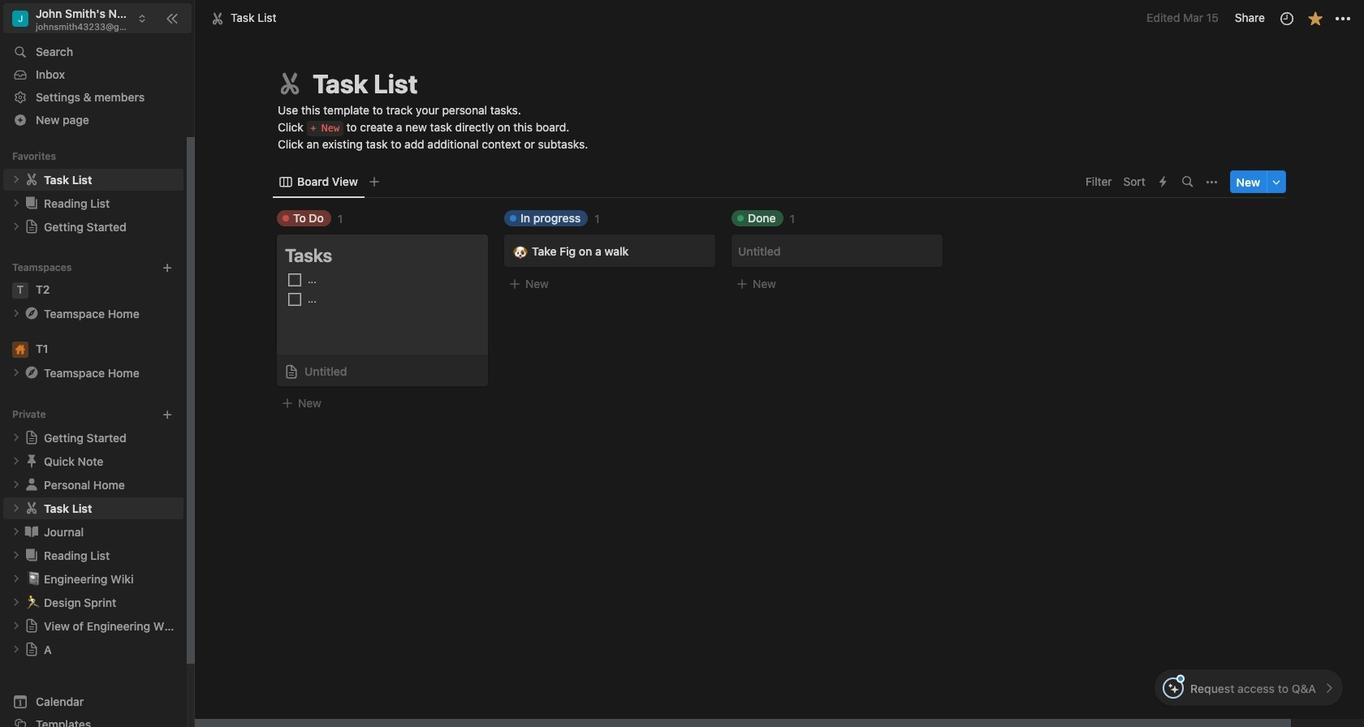 Task type: vqa. For each thing, say whether or not it's contained in the screenshot.
second Open icon from the bottom
yes



Task type: locate. For each thing, give the bounding box(es) containing it.
change page icon image for ninth open image from the bottom
[[24, 365, 40, 381]]

tab list
[[273, 166, 1081, 199]]

4 open image from the top
[[11, 575, 21, 584]]

close sidebar image
[[166, 12, 179, 25]]

📓 image
[[26, 570, 41, 588]]

9 open image from the top
[[11, 598, 21, 608]]

change page icon image for 4th open image from the bottom
[[24, 548, 40, 564]]

change page icon image for 5th open image from the bottom
[[24, 524, 40, 541]]

2 open image from the top
[[11, 222, 21, 232]]

open image
[[11, 175, 21, 185], [11, 222, 21, 232], [11, 504, 21, 514], [11, 575, 21, 584]]

6 open image from the top
[[11, 480, 21, 490]]

1 open image from the top
[[11, 198, 21, 208]]

t image
[[12, 283, 28, 299]]

open image
[[11, 198, 21, 208], [11, 309, 21, 319], [11, 368, 21, 378], [11, 433, 21, 443], [11, 457, 21, 467], [11, 480, 21, 490], [11, 528, 21, 537], [11, 551, 21, 561], [11, 598, 21, 608], [11, 622, 21, 632], [11, 645, 21, 655]]

🐶 image
[[513, 242, 528, 261]]

change page icon image for second open image
[[24, 306, 40, 322]]

3 open image from the top
[[11, 368, 21, 378]]

11 open image from the top
[[11, 645, 21, 655]]

🏃 image
[[26, 593, 41, 612]]

tab
[[273, 171, 365, 194]]

change page icon image for 11th open image
[[24, 643, 39, 658]]

updates image
[[1279, 10, 1295, 26]]

4 open image from the top
[[11, 433, 21, 443]]

change page icon image
[[275, 69, 305, 98], [24, 172, 40, 188], [24, 195, 40, 211], [24, 220, 39, 234], [24, 306, 40, 322], [24, 365, 40, 381], [24, 431, 39, 445], [24, 454, 40, 470], [24, 477, 40, 493], [24, 501, 40, 517], [24, 524, 40, 541], [24, 548, 40, 564], [24, 619, 39, 634], [24, 643, 39, 658]]

change page icon image for sixth open image from the bottom of the page
[[24, 477, 40, 493]]

change page icon image for first open image from the top
[[24, 195, 40, 211]]

change page icon image for fourth open image
[[24, 431, 39, 445]]

2 open image from the top
[[11, 309, 21, 319]]

change page icon image for seventh open image from the bottom
[[24, 454, 40, 470]]

7 open image from the top
[[11, 528, 21, 537]]



Task type: describe. For each thing, give the bounding box(es) containing it.
new teamspace image
[[162, 262, 173, 274]]

5 open image from the top
[[11, 457, 21, 467]]

10 open image from the top
[[11, 622, 21, 632]]

1 open image from the top
[[11, 175, 21, 185]]

8 open image from the top
[[11, 551, 21, 561]]

create and view automations image
[[1160, 177, 1168, 188]]

3 open image from the top
[[11, 504, 21, 514]]

change page icon image for 2nd open image from the bottom
[[24, 619, 39, 634]]

add a page image
[[162, 409, 173, 421]]

favorited image
[[1308, 10, 1324, 26]]



